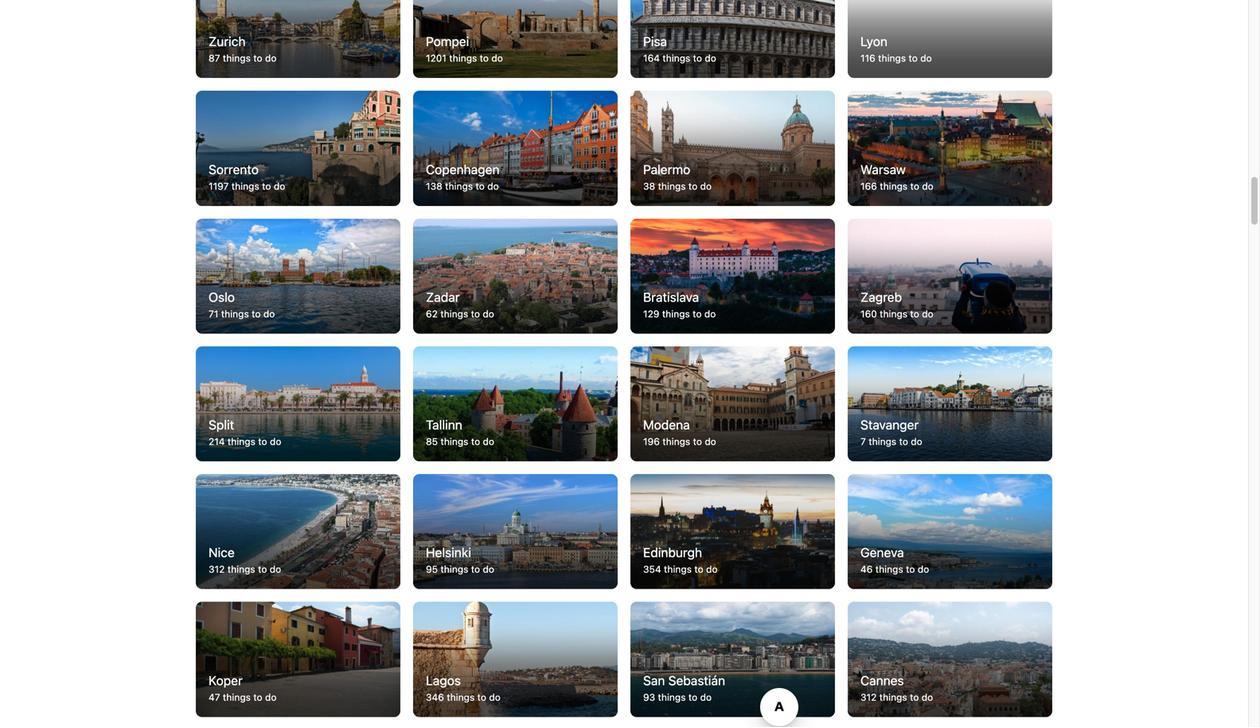 Task type: describe. For each thing, give the bounding box(es) containing it.
do for zurich
[[265, 53, 277, 64]]

214
[[209, 436, 225, 448]]

things for oslo
[[221, 308, 249, 320]]

tallinn 85 things to do
[[426, 418, 495, 448]]

do for zadar
[[483, 308, 494, 320]]

to for split
[[258, 436, 267, 448]]

to for lyon
[[909, 53, 918, 64]]

things for modena
[[663, 436, 691, 448]]

stavanger 7 things to do
[[861, 418, 923, 448]]

do for lagos
[[489, 692, 501, 703]]

modena
[[643, 418, 690, 433]]

lagos
[[426, 673, 461, 689]]

cannes image
[[848, 603, 1053, 718]]

do for bratislava
[[705, 308, 716, 320]]

lagos image
[[413, 603, 618, 718]]

to for pisa
[[693, 53, 702, 64]]

zagreb
[[861, 290, 902, 305]]

san
[[643, 673, 665, 689]]

do for copenhagen
[[488, 181, 499, 192]]

things for geneva
[[876, 564, 904, 575]]

129
[[643, 308, 660, 320]]

pompei
[[426, 34, 469, 49]]

to for lagos
[[477, 692, 487, 703]]

copenhagen image
[[413, 91, 618, 206]]

things for zadar
[[441, 308, 468, 320]]

warsaw
[[861, 162, 906, 177]]

to for stavanger
[[899, 436, 909, 448]]

zadar image
[[413, 219, 618, 334]]

85
[[426, 436, 438, 448]]

bratislava image
[[631, 219, 835, 334]]

to for tallinn
[[471, 436, 480, 448]]

46
[[861, 564, 873, 575]]

helsinki image
[[413, 475, 618, 590]]

split 214 things to do
[[209, 418, 281, 448]]

oslo 71 things to do
[[209, 290, 275, 320]]

things for sorrento
[[232, 181, 259, 192]]

71
[[209, 308, 219, 320]]

cannes 312 things to do
[[861, 673, 933, 703]]

zadar 62 things to do
[[426, 290, 494, 320]]

93
[[643, 692, 655, 703]]

138
[[426, 181, 443, 192]]

do for cannes
[[922, 692, 933, 703]]

do for edinburgh
[[706, 564, 718, 575]]

geneva
[[861, 546, 904, 561]]

geneva image
[[848, 475, 1053, 590]]

62
[[426, 308, 438, 320]]

pisa image
[[631, 0, 835, 78]]

warsaw image
[[848, 91, 1053, 206]]

edinburgh 354 things to do
[[643, 546, 718, 575]]

oslo
[[209, 290, 235, 305]]

to for nice
[[258, 564, 267, 575]]

tallinn
[[426, 418, 463, 433]]

modena image
[[631, 347, 835, 462]]

38
[[643, 181, 656, 192]]

modena 196 things to do
[[643, 418, 716, 448]]

things for lyon
[[878, 53, 906, 64]]

166
[[861, 181, 877, 192]]

do for nice
[[270, 564, 281, 575]]

palermo 38 things to do
[[643, 162, 712, 192]]

do for helsinki
[[483, 564, 494, 575]]

to for cannes
[[910, 692, 919, 703]]

bratislava 129 things to do
[[643, 290, 716, 320]]

things for nice
[[228, 564, 255, 575]]

split
[[209, 418, 234, 433]]

354
[[643, 564, 661, 575]]

things inside san sebastián 93 things to do
[[658, 692, 686, 703]]

san sebastián 93 things to do
[[643, 673, 725, 703]]

pompei 1201 things to do
[[426, 34, 503, 64]]

to for palermo
[[689, 181, 698, 192]]

346
[[426, 692, 444, 703]]

helsinki 95 things to do
[[426, 546, 494, 575]]

to for copenhagen
[[476, 181, 485, 192]]

to for bratislava
[[693, 308, 702, 320]]

pisa
[[643, 34, 667, 49]]

sorrento image
[[196, 91, 401, 206]]

lagos 346 things to do
[[426, 673, 501, 703]]

to for geneva
[[906, 564, 915, 575]]

lyon 116 things to do
[[861, 34, 932, 64]]

sorrento 1197 things to do
[[209, 162, 285, 192]]

7
[[861, 436, 866, 448]]

do for warsaw
[[922, 181, 934, 192]]

164
[[643, 53, 660, 64]]

do for palermo
[[700, 181, 712, 192]]

do for tallinn
[[483, 436, 495, 448]]

edinburgh image
[[631, 475, 835, 590]]

copenhagen 138 things to do
[[426, 162, 500, 192]]

zurich 87 things to do
[[209, 34, 277, 64]]

bratislava
[[643, 290, 699, 305]]



Task type: vqa. For each thing, say whether or not it's contained in the screenshot.
amount at the bottom right of page
no



Task type: locate. For each thing, give the bounding box(es) containing it.
things down sorrento
[[232, 181, 259, 192]]

things inside zagreb 160 things to do
[[880, 308, 908, 320]]

to inside sorrento 1197 things to do
[[262, 181, 271, 192]]

sorrento
[[209, 162, 259, 177]]

lyon image
[[848, 0, 1053, 78]]

things down zadar
[[441, 308, 468, 320]]

things for copenhagen
[[445, 181, 473, 192]]

to inside lyon 116 things to do
[[909, 53, 918, 64]]

things right 93
[[658, 692, 686, 703]]

to inside pompei 1201 things to do
[[480, 53, 489, 64]]

do for split
[[270, 436, 281, 448]]

things inside zadar 62 things to do
[[441, 308, 468, 320]]

196
[[643, 436, 660, 448]]

1 horizontal spatial 312
[[861, 692, 877, 703]]

to inside 'zurich 87 things to do'
[[253, 53, 262, 64]]

nice image
[[196, 475, 401, 590]]

do inside warsaw 166 things to do
[[922, 181, 934, 192]]

things for koper
[[223, 692, 251, 703]]

do inside stavanger 7 things to do
[[911, 436, 923, 448]]

do inside split 214 things to do
[[270, 436, 281, 448]]

things down oslo
[[221, 308, 249, 320]]

312
[[209, 564, 225, 575], [861, 692, 877, 703]]

do inside helsinki 95 things to do
[[483, 564, 494, 575]]

do inside 'bratislava 129 things to do'
[[705, 308, 716, 320]]

do inside copenhagen 138 things to do
[[488, 181, 499, 192]]

160
[[861, 308, 877, 320]]

116
[[861, 53, 876, 64]]

to for oslo
[[252, 308, 261, 320]]

things inside koper 47 things to do
[[223, 692, 251, 703]]

things inside lyon 116 things to do
[[878, 53, 906, 64]]

things inside nice 312 things to do
[[228, 564, 255, 575]]

do for zagreb
[[922, 308, 934, 320]]

to inside koper 47 things to do
[[253, 692, 263, 703]]

things inside 'bratislava 129 things to do'
[[662, 308, 690, 320]]

312 for cannes
[[861, 692, 877, 703]]

things for stavanger
[[869, 436, 897, 448]]

do inside edinburgh 354 things to do
[[706, 564, 718, 575]]

tallinn image
[[413, 347, 618, 462]]

do inside "tallinn 85 things to do"
[[483, 436, 495, 448]]

to inside lagos 346 things to do
[[477, 692, 487, 703]]

things inside lagos 346 things to do
[[447, 692, 475, 703]]

things down cannes
[[880, 692, 908, 703]]

do for pisa
[[705, 53, 717, 64]]

things inside sorrento 1197 things to do
[[232, 181, 259, 192]]

things down helsinki on the bottom left of the page
[[441, 564, 469, 575]]

312 for nice
[[209, 564, 225, 575]]

to for zadar
[[471, 308, 480, 320]]

lyon
[[861, 34, 888, 49]]

do inside zadar 62 things to do
[[483, 308, 494, 320]]

things down zagreb
[[880, 308, 908, 320]]

to for zurich
[[253, 53, 262, 64]]

to for sorrento
[[262, 181, 271, 192]]

things for cannes
[[880, 692, 908, 703]]

nice 312 things to do
[[209, 546, 281, 575]]

things right 164
[[663, 53, 691, 64]]

do for pompei
[[492, 53, 503, 64]]

do inside lyon 116 things to do
[[921, 53, 932, 64]]

things for zurich
[[223, 53, 251, 64]]

do inside cannes 312 things to do
[[922, 692, 933, 703]]

to for modena
[[693, 436, 702, 448]]

312 down nice at the left
[[209, 564, 225, 575]]

to inside helsinki 95 things to do
[[471, 564, 480, 575]]

stavanger
[[861, 418, 919, 433]]

things inside pompei 1201 things to do
[[449, 53, 477, 64]]

things down stavanger
[[869, 436, 897, 448]]

to inside palermo 38 things to do
[[689, 181, 698, 192]]

to for zagreb
[[911, 308, 920, 320]]

to inside zagreb 160 things to do
[[911, 308, 920, 320]]

things for edinburgh
[[664, 564, 692, 575]]

1197
[[209, 181, 229, 192]]

things for pisa
[[663, 53, 691, 64]]

95
[[426, 564, 438, 575]]

things inside copenhagen 138 things to do
[[445, 181, 473, 192]]

to inside cannes 312 things to do
[[910, 692, 919, 703]]

things for warsaw
[[880, 181, 908, 192]]

things down lagos at the bottom of the page
[[447, 692, 475, 703]]

to for warsaw
[[911, 181, 920, 192]]

edinburgh
[[643, 546, 702, 561]]

zurich image
[[196, 0, 401, 78]]

to inside copenhagen 138 things to do
[[476, 181, 485, 192]]

things down bratislava
[[662, 308, 690, 320]]

helsinki
[[426, 546, 471, 561]]

zagreb 160 things to do
[[861, 290, 934, 320]]

do for modena
[[705, 436, 716, 448]]

palermo image
[[631, 91, 835, 206]]

do for stavanger
[[911, 436, 923, 448]]

to inside geneva 46 things to do
[[906, 564, 915, 575]]

copenhagen
[[426, 162, 500, 177]]

things down edinburgh
[[664, 564, 692, 575]]

do inside 'zurich 87 things to do'
[[265, 53, 277, 64]]

sebastián
[[669, 673, 725, 689]]

do for geneva
[[918, 564, 930, 575]]

do inside geneva 46 things to do
[[918, 564, 930, 575]]

things for tallinn
[[441, 436, 469, 448]]

split image
[[191, 344, 406, 465]]

1 vertical spatial 312
[[861, 692, 877, 703]]

87
[[209, 53, 220, 64]]

to inside edinburgh 354 things to do
[[695, 564, 704, 575]]

0 horizontal spatial 312
[[209, 564, 225, 575]]

zadar
[[426, 290, 460, 305]]

47
[[209, 692, 220, 703]]

312 down cannes
[[861, 692, 877, 703]]

things for split
[[228, 436, 256, 448]]

to inside stavanger 7 things to do
[[899, 436, 909, 448]]

things right 214
[[228, 436, 256, 448]]

pisa 164 things to do
[[643, 34, 717, 64]]

things inside geneva 46 things to do
[[876, 564, 904, 575]]

things inside edinburgh 354 things to do
[[664, 564, 692, 575]]

do inside lagos 346 things to do
[[489, 692, 501, 703]]

do for sorrento
[[274, 181, 285, 192]]

do inside the pisa 164 things to do
[[705, 53, 717, 64]]

geneva 46 things to do
[[861, 546, 930, 575]]

things down the koper
[[223, 692, 251, 703]]

things inside split 214 things to do
[[228, 436, 256, 448]]

things for pompei
[[449, 53, 477, 64]]

koper image
[[196, 603, 401, 718]]

to inside 'bratislava 129 things to do'
[[693, 308, 702, 320]]

things down the zurich
[[223, 53, 251, 64]]

to inside nice 312 things to do
[[258, 564, 267, 575]]

nice
[[209, 546, 235, 561]]

things down modena on the bottom of page
[[663, 436, 691, 448]]

312 inside cannes 312 things to do
[[861, 692, 877, 703]]

things for helsinki
[[441, 564, 469, 575]]

do for oslo
[[263, 308, 275, 320]]

san sebastián image
[[631, 603, 835, 718]]

things inside 'zurich 87 things to do'
[[223, 53, 251, 64]]

things inside cannes 312 things to do
[[880, 692, 908, 703]]

do inside pompei 1201 things to do
[[492, 53, 503, 64]]

zagreb image
[[848, 219, 1053, 334]]

do inside koper 47 things to do
[[265, 692, 277, 703]]

things down pompei
[[449, 53, 477, 64]]

do inside palermo 38 things to do
[[700, 181, 712, 192]]

pompei image
[[413, 0, 618, 78]]

oslo image
[[196, 219, 401, 334]]

things down geneva
[[876, 564, 904, 575]]

things down warsaw
[[880, 181, 908, 192]]

to for koper
[[253, 692, 263, 703]]

312 inside nice 312 things to do
[[209, 564, 225, 575]]

to inside zadar 62 things to do
[[471, 308, 480, 320]]

do inside oslo 71 things to do
[[263, 308, 275, 320]]

do for lyon
[[921, 53, 932, 64]]

things inside the pisa 164 things to do
[[663, 53, 691, 64]]

things down palermo
[[658, 181, 686, 192]]

1201
[[426, 53, 447, 64]]

to for pompei
[[480, 53, 489, 64]]

to inside warsaw 166 things to do
[[911, 181, 920, 192]]

do inside nice 312 things to do
[[270, 564, 281, 575]]

things inside helsinki 95 things to do
[[441, 564, 469, 575]]

to for edinburgh
[[695, 564, 704, 575]]

to inside modena 196 things to do
[[693, 436, 702, 448]]

to inside split 214 things to do
[[258, 436, 267, 448]]

to inside san sebastián 93 things to do
[[689, 692, 698, 703]]

koper
[[209, 673, 243, 689]]

do inside modena 196 things to do
[[705, 436, 716, 448]]

to inside the pisa 164 things to do
[[693, 53, 702, 64]]

to for helsinki
[[471, 564, 480, 575]]

do inside sorrento 1197 things to do
[[274, 181, 285, 192]]

stavanger image
[[848, 347, 1053, 462]]

things down tallinn
[[441, 436, 469, 448]]

zurich
[[209, 34, 246, 49]]

things down copenhagen
[[445, 181, 473, 192]]

warsaw 166 things to do
[[861, 162, 934, 192]]

to
[[253, 53, 262, 64], [480, 53, 489, 64], [693, 53, 702, 64], [909, 53, 918, 64], [262, 181, 271, 192], [476, 181, 485, 192], [689, 181, 698, 192], [911, 181, 920, 192], [252, 308, 261, 320], [471, 308, 480, 320], [693, 308, 702, 320], [911, 308, 920, 320], [258, 436, 267, 448], [471, 436, 480, 448], [693, 436, 702, 448], [899, 436, 909, 448], [258, 564, 267, 575], [471, 564, 480, 575], [695, 564, 704, 575], [906, 564, 915, 575], [253, 692, 263, 703], [477, 692, 487, 703], [689, 692, 698, 703], [910, 692, 919, 703]]

koper 47 things to do
[[209, 673, 277, 703]]

things down nice at the left
[[228, 564, 255, 575]]

things for bratislava
[[662, 308, 690, 320]]

to inside oslo 71 things to do
[[252, 308, 261, 320]]

things inside modena 196 things to do
[[663, 436, 691, 448]]

to inside "tallinn 85 things to do"
[[471, 436, 480, 448]]

things right 116
[[878, 53, 906, 64]]

do
[[265, 53, 277, 64], [492, 53, 503, 64], [705, 53, 717, 64], [921, 53, 932, 64], [274, 181, 285, 192], [488, 181, 499, 192], [700, 181, 712, 192], [922, 181, 934, 192], [263, 308, 275, 320], [483, 308, 494, 320], [705, 308, 716, 320], [922, 308, 934, 320], [270, 436, 281, 448], [483, 436, 495, 448], [705, 436, 716, 448], [911, 436, 923, 448], [270, 564, 281, 575], [483, 564, 494, 575], [706, 564, 718, 575], [918, 564, 930, 575], [265, 692, 277, 703], [489, 692, 501, 703], [700, 692, 712, 703], [922, 692, 933, 703]]

do for koper
[[265, 692, 277, 703]]

cannes
[[861, 673, 904, 689]]

things for zagreb
[[880, 308, 908, 320]]

things
[[223, 53, 251, 64], [449, 53, 477, 64], [663, 53, 691, 64], [878, 53, 906, 64], [232, 181, 259, 192], [445, 181, 473, 192], [658, 181, 686, 192], [880, 181, 908, 192], [221, 308, 249, 320], [441, 308, 468, 320], [662, 308, 690, 320], [880, 308, 908, 320], [228, 436, 256, 448], [441, 436, 469, 448], [663, 436, 691, 448], [869, 436, 897, 448], [228, 564, 255, 575], [441, 564, 469, 575], [664, 564, 692, 575], [876, 564, 904, 575], [223, 692, 251, 703], [447, 692, 475, 703], [658, 692, 686, 703], [880, 692, 908, 703]]

things inside palermo 38 things to do
[[658, 181, 686, 192]]

things inside warsaw 166 things to do
[[880, 181, 908, 192]]

things inside stavanger 7 things to do
[[869, 436, 897, 448]]

things for lagos
[[447, 692, 475, 703]]

things for palermo
[[658, 181, 686, 192]]

do inside san sebastián 93 things to do
[[700, 692, 712, 703]]

palermo
[[643, 162, 691, 177]]

do inside zagreb 160 things to do
[[922, 308, 934, 320]]

things inside oslo 71 things to do
[[221, 308, 249, 320]]

0 vertical spatial 312
[[209, 564, 225, 575]]

things inside "tallinn 85 things to do"
[[441, 436, 469, 448]]



